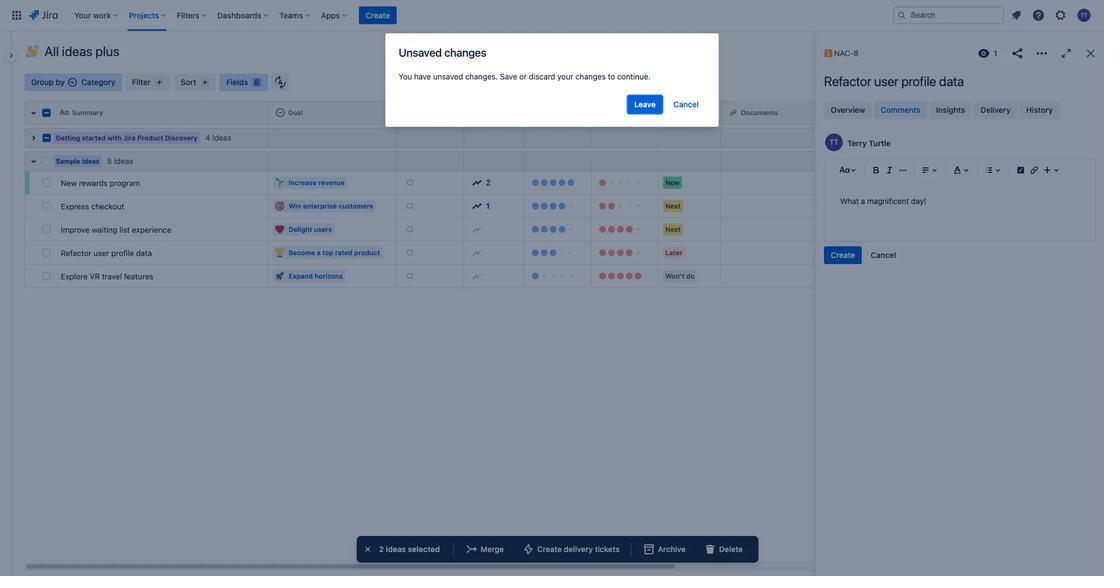 Task type: vqa. For each thing, say whether or not it's contained in the screenshot.
data to the top
yes



Task type: describe. For each thing, give the bounding box(es) containing it.
list
[[120, 225, 130, 234]]

unsaved
[[433, 72, 463, 81]]

search image
[[898, 11, 907, 20]]

goal image
[[276, 108, 285, 117]]

5 ideas
[[107, 157, 133, 166]]

new rewards program
[[61, 178, 140, 188]]

nac-
[[835, 49, 854, 58]]

nac-8 link
[[823, 47, 867, 60]]

delight
[[289, 225, 312, 233]]

product
[[354, 249, 380, 257]]

users
[[314, 225, 332, 233]]

magnificent
[[868, 197, 910, 206]]

1 horizontal spatial data
[[940, 73, 965, 89]]

summary image
[[60, 108, 69, 117]]

close image
[[1085, 47, 1098, 60]]

terry turtle
[[848, 138, 891, 148]]

italic ⌘i image
[[883, 163, 897, 177]]

checkout
[[91, 202, 124, 211]]

sample ideas
[[56, 157, 99, 165]]

create delivery tickets button
[[515, 540, 627, 558]]

close image
[[362, 543, 375, 556]]

expand
[[289, 272, 313, 280]]

tab list containing overview
[[823, 100, 1097, 120]]

features
[[124, 272, 153, 281]]

1 horizontal spatial changes
[[576, 72, 606, 81]]

archive button
[[636, 540, 693, 558]]

changes.
[[466, 72, 498, 81]]

program
[[110, 178, 140, 188]]

create button inside primary element
[[359, 6, 397, 24]]

effort
[[611, 109, 630, 116]]

tickets
[[595, 545, 620, 554]]

1
[[486, 201, 490, 210]]

experience
[[132, 225, 171, 234]]

unsaved changes dialog
[[386, 33, 719, 127]]

top
[[323, 249, 334, 257]]

1 button
[[468, 197, 520, 215]]

add image for 2
[[406, 178, 414, 187]]

delight users
[[289, 225, 332, 233]]

0 vertical spatial user
[[875, 73, 899, 89]]

delivery
[[981, 105, 1011, 115]]

unsaved
[[399, 46, 442, 59]]

2 button
[[468, 174, 520, 192]]

delete
[[719, 545, 743, 554]]

or
[[520, 72, 527, 81]]

create banner
[[0, 0, 1105, 31]]

save
[[500, 72, 518, 81]]

cancel for create
[[871, 250, 897, 260]]

category
[[81, 78, 115, 87]]

goal
[[288, 109, 303, 116]]

sample
[[56, 157, 80, 165]]

group by
[[31, 78, 65, 87]]

Main content area, start typing to enter text. text field
[[841, 195, 1080, 208]]

create delivery tickets
[[538, 545, 620, 554]]

later
[[666, 249, 683, 257]]

all
[[44, 43, 59, 59]]

become a top rated product
[[289, 249, 380, 257]]

sort
[[181, 78, 196, 87]]

a for become
[[317, 249, 321, 257]]

primary element
[[7, 0, 893, 31]]

roadmap button
[[663, 104, 717, 122]]

insights
[[937, 105, 966, 115]]

to
[[608, 72, 615, 81]]

discard
[[529, 72, 556, 81]]

1 horizontal spatial 8
[[854, 49, 859, 58]]

delivery button
[[975, 101, 1018, 119]]

history button
[[1020, 101, 1060, 119]]

turtle
[[869, 138, 891, 148]]

waiting
[[92, 225, 117, 234]]

3 add image from the top
[[406, 272, 414, 281]]

collapse all image
[[27, 106, 40, 120]]

0 horizontal spatial refactor
[[61, 249, 91, 258]]

documents button
[[726, 104, 839, 122]]

win
[[289, 202, 301, 210]]

archive image
[[643, 543, 656, 556]]

hyperlink image
[[729, 108, 738, 117]]

0 horizontal spatial data
[[136, 249, 152, 258]]

enterprise
[[303, 202, 337, 210]]

overview button
[[825, 101, 872, 119]]

by
[[56, 78, 65, 87]]

fields
[[226, 78, 248, 87]]

2 for 2
[[486, 178, 491, 187]]

0 vertical spatial refactor
[[825, 73, 872, 89]]

1 horizontal spatial profile
[[902, 73, 937, 89]]

horizons
[[315, 272, 343, 280]]

you have unsaved changes. save or discard your changes to continue.
[[399, 72, 651, 81]]

win enterprise customers
[[289, 202, 373, 210]]

all ideas plus
[[44, 43, 119, 59]]

merge image
[[465, 543, 479, 556]]

explore vr travel features
[[61, 272, 153, 281]]

next for express checkout
[[666, 202, 681, 210]]



Task type: locate. For each thing, give the bounding box(es) containing it.
started
[[82, 134, 106, 142], [82, 134, 106, 142]]

nac-8
[[835, 49, 859, 58]]

selected
[[408, 545, 440, 554]]

1 vertical spatial cancel button
[[865, 246, 903, 264]]

cancel
[[674, 100, 699, 109], [871, 250, 897, 260]]

history
[[1027, 105, 1053, 115]]

1 vertical spatial insights image
[[473, 202, 482, 210]]

1 vertical spatial next
[[666, 225, 681, 233]]

insights image inside '2' button
[[473, 178, 482, 187]]

insights image up '1' 'button'
[[473, 178, 482, 187]]

your
[[558, 72, 574, 81]]

1 horizontal spatial refactor user profile data
[[825, 73, 965, 89]]

1 horizontal spatial cancel
[[871, 250, 897, 260]]

changes up the changes.
[[445, 46, 487, 59]]

create inside primary element
[[366, 11, 390, 20]]

0 horizontal spatial 8
[[255, 78, 260, 87]]

create button
[[359, 6, 397, 24], [825, 246, 862, 264]]

you
[[399, 72, 412, 81]]

0 horizontal spatial refactor user profile data
[[61, 249, 152, 258]]

2 vertical spatial create
[[538, 545, 562, 554]]

have
[[414, 72, 431, 81]]

insights image for 2
[[473, 178, 482, 187]]

1 vertical spatial a
[[317, 249, 321, 257]]

leave
[[635, 100, 656, 109]]

1 vertical spatial data
[[136, 249, 152, 258]]

profile down list
[[111, 249, 134, 258]]

refactor user profile data up comments
[[825, 73, 965, 89]]

refactor down nac-8 link
[[825, 73, 872, 89]]

:seedling: image
[[275, 178, 284, 187]]

sort button
[[174, 73, 216, 91]]

roadmap image
[[666, 108, 675, 117]]

express checkout
[[61, 202, 124, 211]]

won't
[[666, 272, 685, 280]]

:wave: image
[[26, 45, 38, 57], [26, 45, 38, 57]]

a for what
[[861, 197, 866, 206]]

0 vertical spatial a
[[861, 197, 866, 206]]

0 horizontal spatial 2
[[379, 545, 384, 554]]

next up the later on the top of the page
[[666, 225, 681, 233]]

user down "waiting"
[[93, 249, 109, 258]]

1 next from the top
[[666, 202, 681, 210]]

explore
[[61, 272, 88, 281]]

0 vertical spatial create
[[366, 11, 390, 20]]

group
[[31, 78, 54, 87]]

1 horizontal spatial cancel button
[[865, 246, 903, 264]]

insights image for 1
[[473, 202, 482, 210]]

0 horizontal spatial cancel
[[674, 100, 699, 109]]

2 next from the top
[[666, 225, 681, 233]]

comments button
[[874, 101, 928, 119]]

data up insights
[[940, 73, 965, 89]]

1 vertical spatial 8
[[255, 78, 260, 87]]

2 inside button
[[486, 178, 491, 187]]

delivery
[[564, 545, 593, 554]]

won't do
[[666, 272, 695, 280]]

cancel button for create
[[865, 246, 903, 264]]

create inside create delivery tickets button
[[538, 545, 562, 554]]

next for improve waiting list experience
[[666, 225, 681, 233]]

8
[[854, 49, 859, 58], [255, 78, 260, 87]]

express
[[61, 202, 89, 211]]

do
[[687, 272, 695, 280]]

merge button
[[459, 540, 511, 558]]

0 horizontal spatial changes
[[445, 46, 487, 59]]

1 vertical spatial changes
[[576, 72, 606, 81]]

become
[[289, 249, 315, 257]]

1 vertical spatial refactor
[[61, 249, 91, 258]]

continue.
[[618, 72, 651, 81]]

day!
[[912, 197, 927, 206]]

0 vertical spatial create button
[[359, 6, 397, 24]]

:rocket: image
[[275, 272, 284, 281], [275, 272, 284, 281]]

0 vertical spatial 8
[[854, 49, 859, 58]]

changes left the to
[[576, 72, 606, 81]]

jira image
[[29, 9, 58, 22], [29, 9, 58, 22]]

cancel button down what a magnificent day!
[[865, 246, 903, 264]]

4 ideas
[[205, 133, 232, 142], [205, 133, 232, 142]]

profile up comments
[[902, 73, 937, 89]]

tab list
[[823, 100, 1097, 120]]

1 vertical spatial cancel
[[871, 250, 897, 260]]

1 horizontal spatial create
[[538, 545, 562, 554]]

increase revenue
[[289, 179, 345, 187]]

effort button
[[596, 104, 654, 122]]

2 ideas selected
[[379, 545, 440, 554]]

0 vertical spatial profile
[[902, 73, 937, 89]]

:trophy: image
[[275, 248, 284, 257], [275, 248, 284, 257]]

2 vertical spatial add image
[[406, 272, 414, 281]]

insights image left 1
[[473, 202, 482, 210]]

0 vertical spatial next
[[666, 202, 681, 210]]

:heart: image
[[275, 225, 284, 234]]

roadmap
[[679, 109, 709, 116]]

refactor user profile data
[[825, 73, 965, 89], [61, 249, 152, 258]]

1 horizontal spatial refactor
[[825, 73, 872, 89]]

cancel right leave
[[674, 100, 699, 109]]

delete button
[[697, 540, 750, 558]]

with
[[108, 134, 122, 142], [108, 134, 122, 142]]

2 add image from the top
[[406, 202, 414, 210]]

merge
[[481, 545, 504, 554]]

0 vertical spatial cancel button
[[667, 96, 706, 113]]

cancel button for leave
[[667, 96, 706, 113]]

2 up 1
[[486, 178, 491, 187]]

0 horizontal spatial create button
[[359, 6, 397, 24]]

1 horizontal spatial a
[[861, 197, 866, 206]]

comments
[[881, 105, 921, 115]]

cancel inside unsaved changes dialog
[[674, 100, 699, 109]]

2 insights image from the top
[[473, 202, 482, 210]]

action item image
[[1015, 163, 1028, 177]]

:dart: image
[[275, 202, 284, 210], [275, 202, 284, 210]]

next down now
[[666, 202, 681, 210]]

0 horizontal spatial a
[[317, 249, 321, 257]]

getting
[[56, 134, 80, 142], [56, 134, 80, 142]]

bold ⌘b image
[[870, 163, 883, 177]]

what
[[841, 197, 859, 206]]

0 vertical spatial 2
[[486, 178, 491, 187]]

refactor user profile data up explore vr travel features
[[61, 249, 152, 258]]

0 horizontal spatial create
[[366, 11, 390, 20]]

:heart: image
[[275, 225, 284, 234]]

new
[[61, 178, 77, 188]]

cancel for leave
[[674, 100, 699, 109]]

data up features
[[136, 249, 152, 258]]

0 vertical spatial refactor user profile data
[[825, 73, 965, 89]]

0 horizontal spatial cancel button
[[667, 96, 706, 113]]

2 for 2 ideas selected
[[379, 545, 384, 554]]

1 vertical spatial user
[[93, 249, 109, 258]]

0 vertical spatial insights image
[[473, 178, 482, 187]]

0 vertical spatial data
[[940, 73, 965, 89]]

terry
[[848, 138, 867, 148]]

now
[[666, 179, 680, 187]]

single select dropdown image
[[68, 78, 77, 87]]

add image
[[406, 178, 414, 187], [406, 202, 414, 210], [406, 272, 414, 281]]

insights image
[[473, 178, 482, 187], [473, 202, 482, 210]]

1 vertical spatial refactor user profile data
[[61, 249, 152, 258]]

cancel button right leave button
[[667, 96, 706, 113]]

create delivery tickets image
[[522, 543, 535, 556]]

discovery
[[165, 134, 198, 142], [165, 134, 198, 142]]

filter
[[132, 78, 151, 87]]

insights image inside '1' 'button'
[[473, 202, 482, 210]]

rewards
[[79, 178, 108, 188]]

data
[[940, 73, 965, 89], [136, 249, 152, 258]]

1 horizontal spatial create button
[[825, 246, 862, 264]]

Search field
[[893, 6, 1005, 24]]

1 vertical spatial create button
[[825, 246, 862, 264]]

next
[[666, 202, 681, 210], [666, 225, 681, 233]]

improve
[[61, 225, 90, 234]]

1 vertical spatial create
[[831, 250, 856, 260]]

a right what
[[861, 197, 866, 206]]

what a magnificent day!
[[841, 197, 927, 206]]

1 vertical spatial profile
[[111, 249, 134, 258]]

link image
[[1028, 163, 1041, 177]]

delete image
[[704, 543, 717, 556]]

a inside text box
[[861, 197, 866, 206]]

a left top
[[317, 249, 321, 257]]

archive
[[658, 545, 686, 554]]

1 horizontal spatial 2
[[486, 178, 491, 187]]

unsaved changes
[[399, 46, 487, 59]]

filter button
[[125, 73, 171, 91]]

goal button
[[273, 104, 392, 122]]

1 horizontal spatial user
[[875, 73, 899, 89]]

improve waiting list experience
[[61, 225, 171, 234]]

0 vertical spatial changes
[[445, 46, 487, 59]]

cancel down what a magnificent day!
[[871, 250, 897, 260]]

getting started with jira product discovery
[[56, 134, 198, 142], [56, 134, 198, 142]]

leave button
[[628, 96, 663, 113]]

insights button
[[930, 101, 972, 119]]

0 vertical spatial cancel
[[674, 100, 699, 109]]

1 add image from the top
[[406, 178, 414, 187]]

add image for 1
[[406, 202, 414, 210]]

2 horizontal spatial create
[[831, 250, 856, 260]]

rated
[[335, 249, 353, 257]]

customers
[[339, 202, 373, 210]]

changes
[[445, 46, 487, 59], [576, 72, 606, 81]]

add image
[[406, 178, 414, 187], [406, 202, 414, 210], [406, 225, 414, 234], [406, 225, 414, 234], [473, 225, 482, 234], [406, 248, 414, 257], [406, 248, 414, 257], [473, 248, 482, 257], [406, 272, 414, 281], [473, 272, 482, 281]]

vr
[[90, 272, 100, 281]]

expand horizons
[[289, 272, 343, 280]]

refactor down improve
[[61, 249, 91, 258]]

create
[[366, 11, 390, 20], [831, 250, 856, 260], [538, 545, 562, 554]]

1 vertical spatial 2
[[379, 545, 384, 554]]

summary
[[72, 109, 103, 116]]

overview
[[831, 105, 866, 115]]

1 vertical spatial add image
[[406, 202, 414, 210]]

travel
[[102, 272, 122, 281]]

expand image
[[1060, 47, 1074, 60]]

:seedling: image
[[275, 178, 284, 187]]

refactor
[[825, 73, 872, 89], [61, 249, 91, 258]]

2 right close icon
[[379, 545, 384, 554]]

0 horizontal spatial user
[[93, 249, 109, 258]]

plus
[[95, 43, 119, 59]]

1 insights image from the top
[[473, 178, 482, 187]]

0 horizontal spatial profile
[[111, 249, 134, 258]]

user
[[875, 73, 899, 89], [93, 249, 109, 258]]

user up comments
[[875, 73, 899, 89]]

5
[[107, 157, 112, 166]]

cell
[[397, 101, 464, 125], [464, 101, 524, 125], [524, 101, 592, 125], [269, 128, 397, 148], [397, 128, 464, 148], [464, 128, 524, 148], [524, 128, 592, 148], [592, 128, 659, 148], [659, 128, 722, 148], [722, 128, 843, 148], [524, 151, 592, 171], [659, 151, 722, 171]]

0 vertical spatial add image
[[406, 178, 414, 187]]

product
[[137, 134, 163, 142], [137, 134, 163, 142]]



